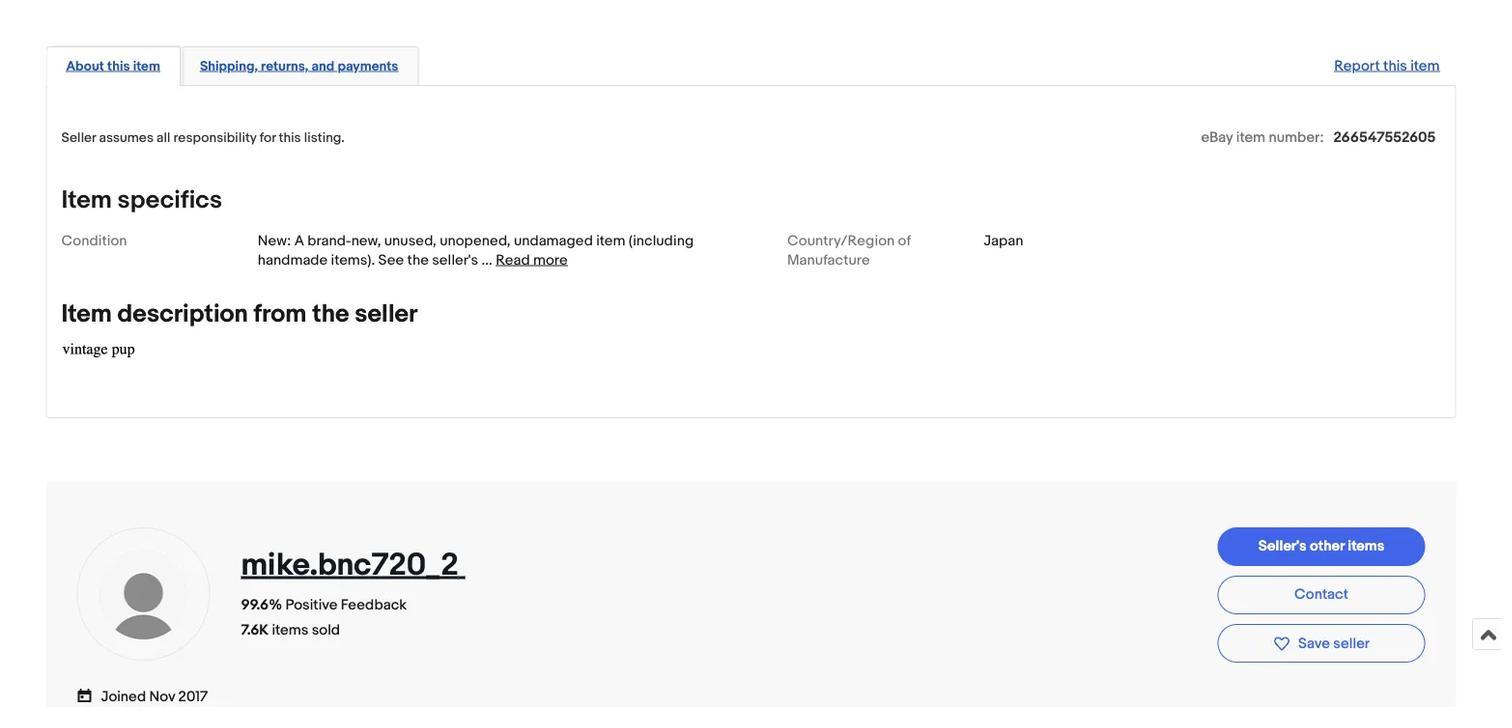 Task type: describe. For each thing, give the bounding box(es) containing it.
seller inside button
[[1334, 635, 1370, 652]]

items inside the 99.6% positive feedback 7.6k items sold
[[272, 621, 309, 639]]

save
[[1299, 635, 1330, 652]]

country/region of manufacture
[[787, 232, 911, 269]]

about this item
[[66, 58, 160, 74]]

feedback
[[341, 596, 407, 614]]

this for about
[[107, 58, 130, 74]]

1 horizontal spatial items
[[1348, 538, 1385, 555]]

undamaged
[[514, 232, 593, 249]]

seller's
[[1259, 538, 1307, 555]]

shipping, returns, and payments
[[200, 58, 398, 74]]

payments
[[338, 58, 398, 74]]

new,
[[351, 232, 381, 249]]

see
[[378, 251, 404, 269]]

positive
[[285, 596, 338, 614]]

mike.bnc720_2 image
[[97, 548, 190, 641]]

manufacture
[[787, 251, 870, 269]]

tab list containing about this item
[[46, 43, 1457, 86]]

7.6k
[[241, 621, 269, 639]]

item inside new: a brand-new, unused, unopened, undamaged item (including handmade items). see the seller's ...
[[596, 232, 626, 249]]

specifics
[[117, 185, 222, 215]]

report this item link
[[1325, 47, 1450, 84]]

responsibility
[[174, 129, 257, 146]]

shipping,
[[200, 58, 258, 74]]

all
[[157, 129, 170, 146]]

joined nov 2017
[[101, 688, 208, 705]]

(including
[[629, 232, 694, 249]]

other
[[1310, 538, 1345, 555]]

read more
[[496, 251, 568, 269]]

item inside button
[[133, 58, 160, 74]]

returns,
[[261, 58, 309, 74]]

about
[[66, 58, 104, 74]]

2017
[[178, 688, 208, 705]]

for
[[260, 129, 276, 146]]

mike.bnc720_2 link
[[241, 547, 465, 585]]

unused,
[[384, 232, 437, 249]]

the inside new: a brand-new, unused, unopened, undamaged item (including handmade items). see the seller's ...
[[407, 251, 429, 269]]

99.6% positive feedback 7.6k items sold
[[241, 596, 407, 639]]

report
[[1334, 57, 1380, 74]]

save seller button
[[1218, 624, 1426, 663]]

...
[[482, 251, 493, 269]]

listing.
[[304, 129, 345, 146]]

about this item button
[[66, 57, 160, 75]]

items).
[[331, 251, 375, 269]]

report this item
[[1334, 57, 1440, 74]]

item description from the seller
[[61, 299, 418, 329]]



Task type: locate. For each thing, give the bounding box(es) containing it.
sold
[[312, 621, 340, 639]]

of
[[898, 232, 911, 249]]

handmade
[[258, 251, 328, 269]]

item
[[61, 185, 112, 215], [61, 299, 112, 329]]

item specifics
[[61, 185, 222, 215]]

0 horizontal spatial this
[[107, 58, 130, 74]]

0 horizontal spatial the
[[312, 299, 349, 329]]

save seller
[[1299, 635, 1370, 652]]

item inside 'link'
[[1411, 57, 1440, 74]]

country/region
[[787, 232, 895, 249]]

shipping, returns, and payments button
[[200, 57, 398, 75]]

condition
[[61, 232, 127, 249]]

nov
[[149, 688, 175, 705]]

unopened,
[[440, 232, 511, 249]]

2 item from the top
[[61, 299, 112, 329]]

assumes
[[99, 129, 154, 146]]

1 vertical spatial the
[[312, 299, 349, 329]]

and
[[312, 58, 335, 74]]

item right "ebay"
[[1237, 128, 1266, 146]]

description
[[117, 299, 248, 329]]

seller
[[355, 299, 418, 329], [1334, 635, 1370, 652]]

0 vertical spatial the
[[407, 251, 429, 269]]

99.6%
[[241, 596, 282, 614]]

the
[[407, 251, 429, 269], [312, 299, 349, 329]]

1 vertical spatial item
[[61, 299, 112, 329]]

ebay
[[1201, 128, 1233, 146]]

1 vertical spatial seller
[[1334, 635, 1370, 652]]

mike.bnc720_2
[[241, 547, 458, 585]]

this inside 'link'
[[1384, 57, 1408, 74]]

japan
[[984, 232, 1024, 249]]

0 vertical spatial item
[[61, 185, 112, 215]]

item for item specifics
[[61, 185, 112, 215]]

contact
[[1295, 586, 1349, 603]]

item right report
[[1411, 57, 1440, 74]]

0 horizontal spatial seller
[[355, 299, 418, 329]]

tab list
[[46, 43, 1457, 86]]

1 horizontal spatial the
[[407, 251, 429, 269]]

2 horizontal spatial this
[[1384, 57, 1408, 74]]

this for report
[[1384, 57, 1408, 74]]

more
[[533, 251, 568, 269]]

brand-
[[308, 232, 351, 249]]

1 horizontal spatial seller
[[1334, 635, 1370, 652]]

contact link
[[1218, 576, 1426, 614]]

0 vertical spatial items
[[1348, 538, 1385, 555]]

read more button
[[496, 251, 568, 269]]

items down 'positive'
[[272, 621, 309, 639]]

item up condition
[[61, 185, 112, 215]]

ebay item number: 266547552605
[[1201, 128, 1436, 146]]

items
[[1348, 538, 1385, 555], [272, 621, 309, 639]]

item left (including
[[596, 232, 626, 249]]

this inside button
[[107, 58, 130, 74]]

the right from
[[312, 299, 349, 329]]

this
[[1384, 57, 1408, 74], [107, 58, 130, 74], [279, 129, 301, 146]]

items right other
[[1348, 538, 1385, 555]]

0 horizontal spatial items
[[272, 621, 309, 639]]

seller's
[[432, 251, 478, 269]]

1 horizontal spatial this
[[279, 129, 301, 146]]

seller down see
[[355, 299, 418, 329]]

seller right 'save' in the right of the page
[[1334, 635, 1370, 652]]

read
[[496, 251, 530, 269]]

from
[[254, 299, 307, 329]]

item down condition
[[61, 299, 112, 329]]

number:
[[1269, 128, 1324, 146]]

seller's other items link
[[1218, 527, 1426, 566]]

seller assumes all responsibility for this listing.
[[61, 129, 345, 146]]

item for item description from the seller
[[61, 299, 112, 329]]

new: a brand-new, unused, unopened, undamaged item (including handmade items). see the seller's ...
[[258, 232, 694, 269]]

this right about
[[107, 58, 130, 74]]

this right report
[[1384, 57, 1408, 74]]

a
[[294, 232, 304, 249]]

0 vertical spatial seller
[[355, 299, 418, 329]]

text__icon wrapper image
[[77, 686, 101, 704]]

1 vertical spatial items
[[272, 621, 309, 639]]

joined
[[101, 688, 146, 705]]

1 item from the top
[[61, 185, 112, 215]]

new:
[[258, 232, 291, 249]]

item right about
[[133, 58, 160, 74]]

266547552605
[[1334, 128, 1436, 146]]

item
[[1411, 57, 1440, 74], [133, 58, 160, 74], [1237, 128, 1266, 146], [596, 232, 626, 249]]

the down unused, at the left of the page
[[407, 251, 429, 269]]

this right for
[[279, 129, 301, 146]]

seller's other items
[[1259, 538, 1385, 555]]

seller
[[61, 129, 96, 146]]



Task type: vqa. For each thing, say whether or not it's contained in the screenshot.
item in the Button
yes



